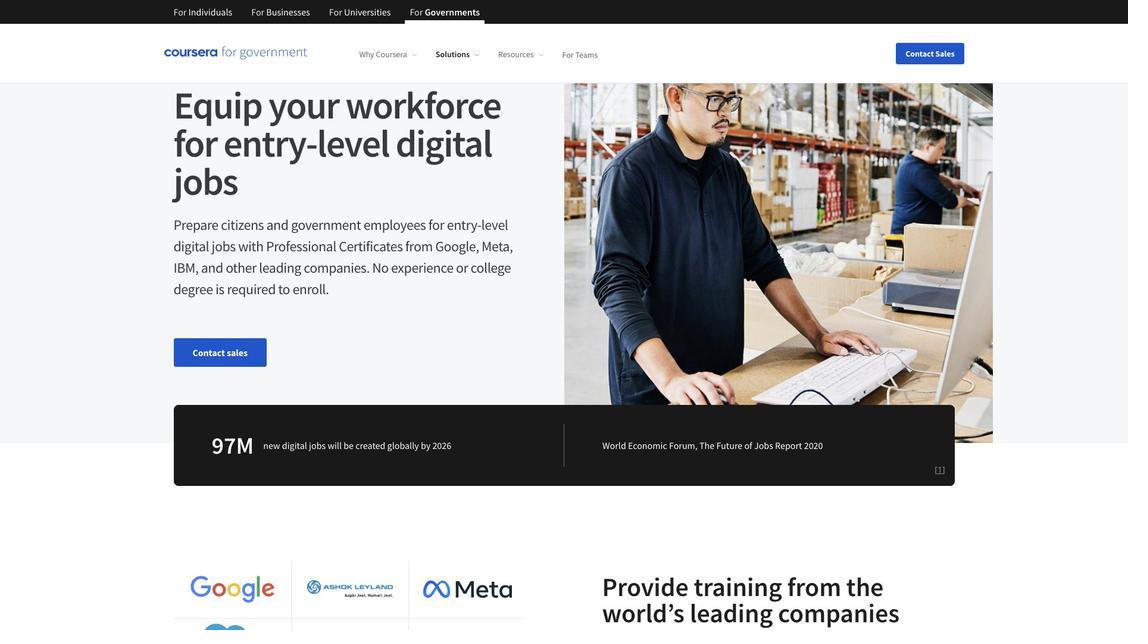 Task type: describe. For each thing, give the bounding box(es) containing it.
training
[[694, 571, 783, 603]]

by
[[421, 439, 431, 451]]

contact for contact sales
[[193, 347, 225, 359]]

contact sales
[[906, 48, 955, 59]]

future
[[717, 439, 743, 451]]

google,
[[436, 237, 479, 256]]

solutions link
[[436, 49, 480, 60]]

leading inside prepare citizens and government employees for entry-level digital jobs with professional certificates from google, meta, ibm, and other leading companies. no experience or college degree is required to enroll.
[[259, 259, 301, 277]]

no
[[372, 259, 389, 277]]

for inside "equip your workforce for entry-level digital jobs"
[[174, 119, 217, 167]]

other
[[226, 259, 257, 277]]

to
[[278, 280, 290, 298]]

businesses
[[266, 6, 310, 18]]

world economic forum, the future of jobs report 2020
[[603, 439, 824, 451]]

sales
[[227, 347, 248, 359]]

new digital jobs will be created globally by 2026
[[264, 439, 452, 451]]

contact sales
[[193, 347, 248, 359]]

required
[[227, 280, 276, 298]]

contact sales button
[[897, 43, 965, 64]]

degree
[[174, 280, 213, 298]]

from inside provide training from the world's leading companies
[[788, 571, 842, 603]]

provide training from the world's leading companies
[[603, 571, 900, 630]]

0 horizontal spatial and
[[201, 259, 223, 277]]

the
[[847, 571, 884, 603]]

why coursera link
[[360, 49, 417, 60]]

will
[[328, 439, 342, 451]]

employees
[[364, 216, 426, 234]]

for inside prepare citizens and government employees for entry-level digital jobs with professional certificates from google, meta, ibm, and other leading companies. no experience or college degree is required to enroll.
[[429, 216, 445, 234]]

or
[[456, 259, 468, 277]]

with
[[238, 237, 264, 256]]

2026
[[433, 439, 452, 451]]

college
[[471, 259, 511, 277]]

enroll.
[[293, 280, 329, 298]]

prepare
[[174, 216, 218, 234]]

sales
[[936, 48, 955, 59]]

why
[[360, 49, 374, 60]]

governments
[[425, 6, 480, 18]]

from inside prepare citizens and government employees for entry-level digital jobs with professional certificates from google, meta, ibm, and other leading companies. no experience or college degree is required to enroll.
[[406, 237, 433, 256]]

meta logo image
[[424, 581, 512, 598]]

equip
[[174, 81, 262, 129]]

teams
[[576, 49, 598, 60]]

be
[[344, 439, 354, 451]]

is
[[216, 280, 225, 298]]

economic
[[628, 439, 668, 451]]

]
[[943, 464, 946, 475]]

for for governments
[[410, 6, 423, 18]]

world's
[[603, 597, 685, 630]]

individuals
[[189, 6, 232, 18]]

citizens
[[221, 216, 264, 234]]

level inside prepare citizens and government employees for entry-level digital jobs with professional certificates from google, meta, ibm, and other leading companies. no experience or college degree is required to enroll.
[[482, 216, 508, 234]]

professional
[[266, 237, 336, 256]]

why coursera
[[360, 49, 407, 60]]

provide
[[603, 571, 689, 603]]

google image
[[189, 575, 277, 604]]

salesforce logo image
[[198, 624, 267, 630]]

for for universities
[[329, 6, 342, 18]]

entry- inside "equip your workforce for entry-level digital jobs"
[[224, 119, 317, 167]]

for teams
[[563, 49, 598, 60]]

2 vertical spatial digital
[[282, 439, 307, 451]]



Task type: vqa. For each thing, say whether or not it's contained in the screenshot.
University of Illinois at Urbana-Champaign image
no



Task type: locate. For each thing, give the bounding box(es) containing it.
contact left sales
[[906, 48, 934, 59]]

resources link
[[499, 49, 544, 60]]

entry- inside prepare citizens and government employees for entry-level digital jobs with professional certificates from google, meta, ibm, and other leading companies. no experience or college degree is required to enroll.
[[447, 216, 482, 234]]

for left individuals
[[174, 6, 187, 18]]

coursera for government image
[[164, 46, 307, 60]]

for universities
[[329, 6, 391, 18]]

and
[[267, 216, 289, 234], [201, 259, 223, 277]]

from left the the
[[788, 571, 842, 603]]

solutions
[[436, 49, 470, 60]]

companies
[[779, 597, 900, 630]]

jobs left with
[[212, 237, 236, 256]]

new
[[264, 439, 280, 451]]

contact for contact sales
[[906, 48, 934, 59]]

equip your workforce for entry-level digital jobs
[[174, 81, 501, 205]]

jobs
[[755, 439, 774, 451]]

jobs inside "equip your workforce for entry-level digital jobs"
[[174, 157, 238, 205]]

government
[[291, 216, 361, 234]]

jobs left the will
[[309, 439, 326, 451]]

0 horizontal spatial leading
[[259, 259, 301, 277]]

0 vertical spatial digital
[[396, 119, 492, 167]]

1 horizontal spatial leading
[[690, 597, 773, 630]]

0 vertical spatial leading
[[259, 259, 301, 277]]

globally
[[388, 439, 419, 451]]

for left businesses
[[252, 6, 265, 18]]

1 vertical spatial digital
[[174, 237, 209, 256]]

ashok leyland logo image
[[306, 579, 394, 599]]

and up is
[[201, 259, 223, 277]]

jobs up prepare
[[174, 157, 238, 205]]

[ 1 ]
[[935, 464, 946, 475]]

0 horizontal spatial contact
[[193, 347, 225, 359]]

and up the professional
[[267, 216, 289, 234]]

contact
[[906, 48, 934, 59], [193, 347, 225, 359]]

1 vertical spatial leading
[[690, 597, 773, 630]]

1 horizontal spatial entry-
[[447, 216, 482, 234]]

leading
[[259, 259, 301, 277], [690, 597, 773, 630]]

level inside "equip your workforce for entry-level digital jobs"
[[317, 119, 389, 167]]

experience
[[391, 259, 454, 277]]

digital
[[396, 119, 492, 167], [174, 237, 209, 256], [282, 439, 307, 451]]

ibm,
[[174, 259, 199, 277]]

1
[[938, 464, 943, 475]]

0 horizontal spatial entry-
[[224, 119, 317, 167]]

meta,
[[482, 237, 513, 256]]

contact sales link
[[174, 338, 267, 367]]

universities
[[344, 6, 391, 18]]

for teams link
[[563, 49, 598, 60]]

forum,
[[670, 439, 698, 451]]

banner navigation
[[164, 0, 490, 24]]

created
[[356, 439, 386, 451]]

for
[[174, 6, 187, 18], [252, 6, 265, 18], [329, 6, 342, 18], [410, 6, 423, 18], [563, 49, 574, 60]]

0 horizontal spatial from
[[406, 237, 433, 256]]

0 vertical spatial and
[[267, 216, 289, 234]]

companies.
[[304, 259, 370, 277]]

0 horizontal spatial digital
[[174, 237, 209, 256]]

97m
[[212, 431, 254, 460]]

your
[[269, 81, 339, 129]]

for left the teams
[[563, 49, 574, 60]]

from
[[406, 237, 433, 256], [788, 571, 842, 603]]

digital inside prepare citizens and government employees for entry-level digital jobs with professional certificates from google, meta, ibm, and other leading companies. no experience or college degree is required to enroll.
[[174, 237, 209, 256]]

entry-
[[224, 119, 317, 167], [447, 216, 482, 234]]

1 horizontal spatial contact
[[906, 48, 934, 59]]

prepare citizens and government employees for entry-level digital jobs with professional certificates from google, meta, ibm, and other leading companies. no experience or college degree is required to enroll.
[[174, 216, 513, 298]]

1 horizontal spatial for
[[429, 216, 445, 234]]

0 horizontal spatial level
[[317, 119, 389, 167]]

1 vertical spatial contact
[[193, 347, 225, 359]]

jobs
[[174, 157, 238, 205], [212, 237, 236, 256], [309, 439, 326, 451]]

[
[[935, 464, 938, 475]]

resources
[[499, 49, 534, 60]]

for
[[174, 119, 217, 167], [429, 216, 445, 234]]

1 vertical spatial and
[[201, 259, 223, 277]]

0 horizontal spatial for
[[174, 119, 217, 167]]

0 vertical spatial entry-
[[224, 119, 317, 167]]

leading inside provide training from the world's leading companies
[[690, 597, 773, 630]]

0 vertical spatial contact
[[906, 48, 934, 59]]

1 vertical spatial entry-
[[447, 216, 482, 234]]

1 horizontal spatial from
[[788, 571, 842, 603]]

world
[[603, 439, 627, 451]]

for left the "universities"
[[329, 6, 342, 18]]

0 vertical spatial jobs
[[174, 157, 238, 205]]

1 horizontal spatial and
[[267, 216, 289, 234]]

contact inside button
[[906, 48, 934, 59]]

for left governments
[[410, 6, 423, 18]]

of
[[745, 439, 753, 451]]

for businesses
[[252, 6, 310, 18]]

2 vertical spatial jobs
[[309, 439, 326, 451]]

certificates
[[339, 237, 403, 256]]

digital inside "equip your workforce for entry-level digital jobs"
[[396, 119, 492, 167]]

1 vertical spatial jobs
[[212, 237, 236, 256]]

2020
[[805, 439, 824, 451]]

coursera
[[376, 49, 407, 60]]

1 vertical spatial for
[[429, 216, 445, 234]]

for governments
[[410, 6, 480, 18]]

from up "experience"
[[406, 237, 433, 256]]

1 vertical spatial level
[[482, 216, 508, 234]]

for for individuals
[[174, 6, 187, 18]]

report
[[776, 439, 803, 451]]

jobs inside prepare citizens and government employees for entry-level digital jobs with professional certificates from google, meta, ibm, and other leading companies. no experience or college degree is required to enroll.
[[212, 237, 236, 256]]

2 horizontal spatial digital
[[396, 119, 492, 167]]

level
[[317, 119, 389, 167], [482, 216, 508, 234]]

for individuals
[[174, 6, 232, 18]]

workforce
[[346, 81, 501, 129]]

0 vertical spatial from
[[406, 237, 433, 256]]

1 horizontal spatial level
[[482, 216, 508, 234]]

1 vertical spatial from
[[788, 571, 842, 603]]

the
[[700, 439, 715, 451]]

1 horizontal spatial digital
[[282, 439, 307, 451]]

0 vertical spatial level
[[317, 119, 389, 167]]

0 vertical spatial for
[[174, 119, 217, 167]]

contact left the sales
[[193, 347, 225, 359]]

for for businesses
[[252, 6, 265, 18]]



